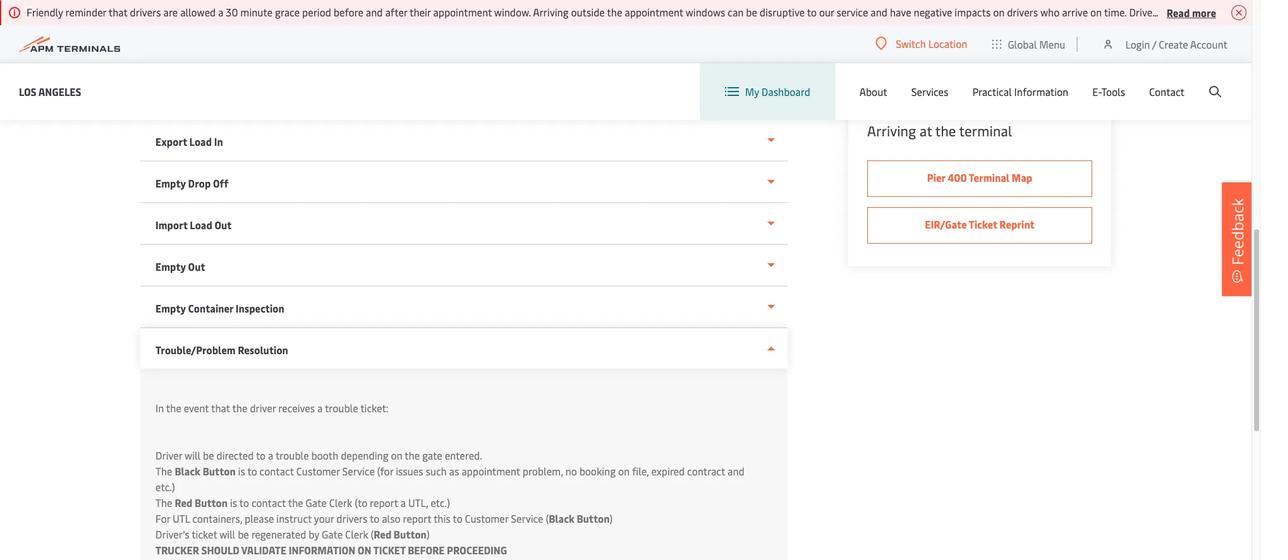 Task type: describe. For each thing, give the bounding box(es) containing it.
0 horizontal spatial will
[[185, 449, 201, 463]]

my dashboard
[[745, 85, 811, 99]]

0 vertical spatial black
[[175, 465, 201, 479]]

to right directed
[[256, 449, 266, 463]]

0 horizontal spatial drivers
[[130, 5, 161, 19]]

map
[[1012, 171, 1033, 185]]

the red button is to contact the gate clerk (to report a utl, etc.) for utl containers, please instruct your drivers to also report this to customer service ( black button ) driver's ticket will be regenerated by gate clerk ( red button ) trucker should validate information on ticket before proceeding
[[156, 496, 613, 558]]

0 horizontal spatial and
[[366, 5, 383, 19]]

before
[[408, 544, 445, 558]]

entered.
[[445, 449, 482, 463]]

switch location button
[[876, 37, 968, 51]]

the for the red button is to contact the gate clerk (to report a utl, etc.) for utl containers, please instruct your drivers to also report this to customer service ( black button ) driver's ticket will be regenerated by gate clerk ( red button ) trucker should validate information on ticket before proceeding
[[156, 496, 172, 510]]

information
[[289, 544, 356, 558]]

will inside the red button is to contact the gate clerk (to report a utl, etc.) for utl containers, please instruct your drivers to also report this to customer service ( black button ) driver's ticket will be regenerated by gate clerk ( red button ) trucker should validate information on ticket before proceeding
[[220, 528, 235, 542]]

a right directed
[[268, 449, 273, 463]]

pier
[[928, 171, 946, 185]]

0 vertical spatial clerk
[[329, 496, 352, 510]]

my
[[745, 85, 759, 99]]

trouble/problem
[[156, 343, 236, 357]]

1 vertical spatial arriving
[[868, 121, 916, 140]]

empty for empty out
[[156, 260, 186, 274]]

appointment right their
[[433, 5, 492, 19]]

expired
[[652, 465, 685, 479]]

(for
[[377, 465, 393, 479]]

in inside dropdown button
[[214, 135, 223, 149]]

practical information
[[973, 85, 1069, 99]]

load for export
[[189, 135, 212, 149]]

customer inside the red button is to contact the gate clerk (to report a utl, etc.) for utl containers, please instruct your drivers to also report this to customer service ( black button ) driver's ticket will be regenerated by gate clerk ( red button ) trucker should validate information on ticket before proceeding
[[465, 512, 509, 526]]

button down the booking on the left
[[577, 512, 610, 526]]

e-tools button
[[1093, 63, 1126, 120]]

0 vertical spatial gate
[[306, 496, 327, 510]]

about button
[[860, 63, 888, 120]]

on left time.
[[1091, 5, 1102, 19]]

1 horizontal spatial )
[[610, 512, 613, 526]]

out inside dropdown button
[[215, 218, 232, 232]]

directed
[[217, 449, 254, 463]]

0 vertical spatial (
[[546, 512, 549, 526]]

arriving at the terminal
[[868, 121, 1013, 140]]

0 horizontal spatial trouble
[[276, 449, 309, 463]]

inspection
[[236, 302, 284, 316]]

drop
[[188, 176, 211, 190]]

also
[[382, 512, 401, 526]]

1 vertical spatial )
[[427, 528, 430, 542]]

about
[[860, 85, 888, 99]]

my dashboard button
[[725, 63, 811, 120]]

gate
[[422, 449, 442, 463]]

out inside dropdown button
[[188, 260, 205, 274]]

service
[[837, 5, 868, 19]]

practical
[[973, 85, 1012, 99]]

trouble/problem resolution button
[[140, 329, 788, 369]]

empty drop off
[[156, 176, 228, 190]]

30
[[226, 5, 238, 19]]

location
[[929, 37, 968, 51]]

a inside the red button is to contact the gate clerk (to report a utl, etc.) for utl containers, please instruct your drivers to also report this to customer service ( black button ) driver's ticket will be regenerated by gate clerk ( red button ) trucker should validate information on ticket before proceeding
[[401, 496, 406, 510]]

empty out button
[[140, 245, 788, 287]]

booth
[[311, 449, 338, 463]]

global menu button
[[980, 25, 1078, 63]]

validate
[[241, 544, 287, 558]]

is inside the red button is to contact the gate clerk (to report a utl, etc.) for utl containers, please instruct your drivers to also report this to customer service ( black button ) driver's ticket will be regenerated by gate clerk ( red button ) trucker should validate information on ticket before proceeding
[[230, 496, 237, 510]]

regenerated
[[251, 528, 306, 542]]

on inside is to contact customer service (for issues such as appointment problem, no booking on file, expired contract and etc.)
[[618, 465, 630, 479]]

pier 400 terminal map link
[[868, 161, 1093, 197]]

close alert image
[[1232, 5, 1247, 20]]

dashboard
[[762, 85, 811, 99]]

contact
[[1150, 85, 1185, 99]]

drivers
[[1130, 5, 1161, 19]]

2 horizontal spatial drivers
[[1007, 5, 1038, 19]]

global menu
[[1008, 37, 1066, 51]]

ticket
[[969, 218, 998, 231]]

at
[[920, 121, 932, 140]]

no
[[566, 465, 577, 479]]

pier 400 terminal map
[[928, 171, 1033, 185]]

button up before
[[394, 528, 427, 542]]

terminal
[[959, 121, 1013, 140]]

your
[[314, 512, 334, 526]]

export load in
[[156, 135, 223, 149]]

utl
[[173, 512, 190, 526]]

on
[[358, 544, 371, 558]]

0 horizontal spatial be
[[203, 449, 214, 463]]

login / create account link
[[1102, 25, 1228, 63]]

can
[[728, 5, 744, 19]]

practical information button
[[973, 63, 1069, 120]]

time.
[[1104, 5, 1127, 19]]

to right this
[[453, 512, 463, 526]]

is to contact customer service (for issues such as appointment problem, no booking on file, expired contract and etc.)
[[156, 465, 745, 494]]

los angeles link
[[19, 84, 81, 100]]

utl,
[[409, 496, 428, 510]]

eir/gate
[[925, 218, 967, 231]]

container
[[188, 302, 233, 316]]

1 vertical spatial clerk
[[345, 528, 368, 542]]

friendly
[[27, 5, 63, 19]]

trouble/problem resolution element
[[140, 369, 788, 561]]

switch location
[[896, 37, 968, 51]]

trucker
[[156, 544, 199, 558]]

who
[[1041, 5, 1060, 19]]

a right receives
[[317, 402, 323, 415]]

1 arrive from the left
[[1062, 5, 1088, 19]]

empty container inspection button
[[140, 287, 788, 329]]

that inside trouble/problem resolution element
[[211, 402, 230, 415]]

eir/gate ticket reprint
[[925, 218, 1035, 231]]

information
[[1015, 85, 1069, 99]]

on right impacts
[[993, 5, 1005, 19]]

event
[[184, 402, 209, 415]]

read
[[1167, 5, 1190, 19]]

contact inside is to contact customer service (for issues such as appointment problem, no booking on file, expired contract and etc.)
[[260, 465, 294, 479]]

before
[[334, 5, 364, 19]]

receives
[[278, 402, 315, 415]]

are
[[163, 5, 178, 19]]

empty drop off button
[[140, 162, 788, 204]]

etc.) inside is to contact customer service (for issues such as appointment problem, no booking on file, expired contract and etc.)
[[156, 481, 175, 494]]

angeles
[[38, 84, 81, 98]]

1 outside from the left
[[571, 5, 605, 19]]



Task type: vqa. For each thing, say whether or not it's contained in the screenshot.
the top Black
yes



Task type: locate. For each thing, give the bounding box(es) containing it.
0 vertical spatial out
[[215, 218, 232, 232]]

1 horizontal spatial service
[[511, 512, 544, 526]]

arrive up 'account'
[[1185, 5, 1211, 19]]

instruct
[[277, 512, 312, 526]]

appointment inside is to contact customer service (for issues such as appointment problem, no booking on file, expired contract and etc.)
[[462, 465, 520, 479]]

proceeding
[[447, 544, 507, 558]]

to down directed
[[247, 465, 257, 479]]

1 vertical spatial black
[[549, 512, 575, 526]]

eir/gate ticket reprint link
[[868, 207, 1093, 244]]

empty left container
[[156, 302, 186, 316]]

a
[[218, 5, 224, 19], [317, 402, 323, 415], [268, 449, 273, 463], [401, 496, 406, 510]]

appointment
[[433, 5, 492, 19], [625, 5, 684, 19], [462, 465, 520, 479]]

in inside trouble/problem resolution element
[[156, 402, 164, 415]]

1 horizontal spatial (
[[546, 512, 549, 526]]

1 horizontal spatial red
[[374, 528, 392, 542]]

customer up proceeding
[[465, 512, 509, 526]]

black
[[175, 465, 201, 479], [549, 512, 575, 526]]

minute
[[240, 5, 273, 19]]

load inside dropdown button
[[190, 218, 212, 232]]

0 horizontal spatial outside
[[571, 5, 605, 19]]

trouble
[[325, 402, 358, 415], [276, 449, 309, 463]]

to inside is to contact customer service (for issues such as appointment problem, no booking on file, expired contract and etc.)
[[247, 465, 257, 479]]

a left "utl,"
[[401, 496, 406, 510]]

trouble/problem resolution
[[156, 343, 288, 357]]

the up 'for'
[[156, 496, 172, 510]]

1 horizontal spatial arrive
[[1185, 5, 1211, 19]]

that right drivers
[[1164, 5, 1183, 19]]

0 horizontal spatial service
[[342, 465, 375, 479]]

the
[[607, 5, 622, 19], [1249, 5, 1262, 19], [936, 121, 956, 140], [166, 402, 181, 415], [232, 402, 248, 415], [405, 449, 420, 463], [288, 496, 303, 510]]

0 vertical spatial will
[[185, 449, 201, 463]]

service down depending
[[342, 465, 375, 479]]

in the event that the driver receives a trouble ticket:
[[156, 402, 389, 415]]

tools
[[1102, 85, 1126, 99]]

report down "utl,"
[[403, 512, 431, 526]]

contact button
[[1150, 63, 1185, 120]]

drivers
[[130, 5, 161, 19], [1007, 5, 1038, 19], [337, 512, 368, 526]]

1 horizontal spatial out
[[215, 218, 232, 232]]

0 horizontal spatial etc.)
[[156, 481, 175, 494]]

this
[[434, 512, 451, 526]]

2 empty from the top
[[156, 260, 186, 274]]

gate up your
[[306, 496, 327, 510]]

1 horizontal spatial is
[[238, 465, 245, 479]]

400
[[948, 171, 967, 185]]

1 vertical spatial be
[[203, 449, 214, 463]]

should
[[201, 544, 239, 558]]

0 horizontal spatial (
[[371, 528, 374, 542]]

the down driver
[[156, 465, 172, 479]]

1 horizontal spatial black
[[549, 512, 575, 526]]

1 horizontal spatial and
[[728, 465, 745, 479]]

reminder
[[66, 5, 106, 19]]

window.
[[494, 5, 531, 19]]

0 vertical spatial red
[[175, 496, 192, 510]]

will up should on the bottom
[[220, 528, 235, 542]]

problem,
[[523, 465, 563, 479]]

appointment left windows
[[625, 5, 684, 19]]

empty left drop
[[156, 176, 186, 190]]

contact up please
[[252, 496, 286, 510]]

and right contract
[[728, 465, 745, 479]]

0 horizontal spatial report
[[370, 496, 398, 510]]

arrive right who
[[1062, 5, 1088, 19]]

please
[[245, 512, 274, 526]]

(to
[[355, 496, 368, 510]]

trouble left booth
[[276, 449, 309, 463]]

1 vertical spatial etc.)
[[431, 496, 450, 510]]

clerk up on
[[345, 528, 368, 542]]

services button
[[912, 63, 949, 120]]

black down 'no'
[[549, 512, 575, 526]]

0 vertical spatial be
[[746, 5, 757, 19]]

be up "the black button" at the bottom
[[203, 449, 214, 463]]

1 vertical spatial the
[[156, 496, 172, 510]]

drivers inside the red button is to contact the gate clerk (to report a utl, etc.) for utl containers, please instruct your drivers to also report this to customer service ( black button ) driver's ticket will be regenerated by gate clerk ( red button ) trucker should validate information on ticket before proceeding
[[337, 512, 368, 526]]

red up ticket
[[374, 528, 392, 542]]

export load in button
[[140, 120, 788, 162]]

to
[[807, 5, 817, 19], [256, 449, 266, 463], [247, 465, 257, 479], [239, 496, 249, 510], [370, 512, 380, 526], [453, 512, 463, 526]]

arriving right 'window.'
[[533, 5, 569, 19]]

the inside the red button is to contact the gate clerk (to report a utl, etc.) for utl containers, please instruct your drivers to also report this to customer service ( black button ) driver's ticket will be regenerated by gate clerk ( red button ) trucker should validate information on ticket before proceeding
[[156, 496, 172, 510]]

1 vertical spatial load
[[190, 218, 212, 232]]

a left 30
[[218, 5, 224, 19]]

reprint
[[1000, 218, 1035, 231]]

period
[[302, 5, 331, 19]]

black down driver
[[175, 465, 201, 479]]

trouble left the ticket:
[[325, 402, 358, 415]]

0 horizontal spatial is
[[230, 496, 237, 510]]

0 horizontal spatial black
[[175, 465, 201, 479]]

black inside the red button is to contact the gate clerk (to report a utl, etc.) for utl containers, please instruct your drivers to also report this to customer service ( black button ) driver's ticket will be regenerated by gate clerk ( red button ) trucker should validate information on ticket before proceeding
[[549, 512, 575, 526]]

and left have
[[871, 5, 888, 19]]

such
[[426, 465, 447, 479]]

1 horizontal spatial in
[[214, 135, 223, 149]]

in up off
[[214, 135, 223, 149]]

on
[[993, 5, 1005, 19], [1091, 5, 1102, 19], [391, 449, 402, 463], [618, 465, 630, 479]]

load inside dropdown button
[[189, 135, 212, 149]]

empty out
[[156, 260, 205, 274]]

drivers left are
[[130, 5, 161, 19]]

1 horizontal spatial trouble
[[325, 402, 358, 415]]

1 vertical spatial customer
[[465, 512, 509, 526]]

1 horizontal spatial will
[[220, 528, 235, 542]]

0 vertical spatial the
[[156, 465, 172, 479]]

1 horizontal spatial be
[[238, 528, 249, 542]]

3 empty from the top
[[156, 302, 186, 316]]

1 vertical spatial (
[[371, 528, 374, 542]]

0 vertical spatial is
[[238, 465, 245, 479]]

0 vertical spatial service
[[342, 465, 375, 479]]

have
[[890, 5, 912, 19]]

driver
[[156, 449, 182, 463]]

create
[[1159, 37, 1189, 51]]

off
[[213, 176, 228, 190]]

1 vertical spatial is
[[230, 496, 237, 510]]

0 horizontal spatial out
[[188, 260, 205, 274]]

switch
[[896, 37, 926, 51]]

booking
[[580, 465, 616, 479]]

to left also on the left bottom of the page
[[370, 512, 380, 526]]

0 vertical spatial in
[[214, 135, 223, 149]]

appointment down the entered.
[[462, 465, 520, 479]]

contact inside the red button is to contact the gate clerk (to report a utl, etc.) for utl containers, please instruct your drivers to also report this to customer service ( black button ) driver's ticket will be regenerated by gate clerk ( red button ) trucker should validate information on ticket before proceeding
[[252, 496, 286, 510]]

the inside the red button is to contact the gate clerk (to report a utl, etc.) for utl containers, please instruct your drivers to also report this to customer service ( black button ) driver's ticket will be regenerated by gate clerk ( red button ) trucker should validate information on ticket before proceeding
[[288, 496, 303, 510]]

( up on
[[371, 528, 374, 542]]

etc.) inside the red button is to contact the gate clerk (to report a utl, etc.) for utl containers, please instruct your drivers to also report this to customer service ( black button ) driver's ticket will be regenerated by gate clerk ( red button ) trucker should validate information on ticket before proceeding
[[431, 496, 450, 510]]

0 horizontal spatial red
[[175, 496, 192, 510]]

etc.)
[[156, 481, 175, 494], [431, 496, 450, 510]]

empty inside empty drop off dropdown button
[[156, 176, 186, 190]]

1 vertical spatial gate
[[322, 528, 343, 542]]

grace
[[275, 5, 300, 19]]

customer inside is to contact customer service (for issues such as appointment problem, no booking on file, expired contract and etc.)
[[296, 465, 340, 479]]

arriving
[[533, 5, 569, 19], [868, 121, 916, 140]]

is inside is to contact customer service (for issues such as appointment problem, no booking on file, expired contract and etc.)
[[238, 465, 245, 479]]

our
[[819, 5, 834, 19]]

import load out
[[156, 218, 232, 232]]

the for the black button
[[156, 465, 172, 479]]

2 vertical spatial be
[[238, 528, 249, 542]]

feedback button
[[1222, 182, 1254, 296]]

0 horizontal spatial that
[[109, 5, 128, 19]]

driver
[[250, 402, 276, 415]]

1 vertical spatial report
[[403, 512, 431, 526]]

read more
[[1167, 5, 1217, 19]]

load right export
[[189, 135, 212, 149]]

service inside the red button is to contact the gate clerk (to report a utl, etc.) for utl containers, please instruct your drivers to also report this to customer service ( black button ) driver's ticket will be regenerated by gate clerk ( red button ) trucker should validate information on ticket before proceeding
[[511, 512, 544, 526]]

1 vertical spatial empty
[[156, 260, 186, 274]]

red
[[175, 496, 192, 510], [374, 528, 392, 542]]

load right import
[[190, 218, 212, 232]]

clerk
[[329, 496, 352, 510], [345, 528, 368, 542]]

1 vertical spatial will
[[220, 528, 235, 542]]

2 horizontal spatial be
[[746, 5, 757, 19]]

1 vertical spatial trouble
[[276, 449, 309, 463]]

) down the booking on the left
[[610, 512, 613, 526]]

export
[[156, 135, 187, 149]]

out down import load out
[[188, 260, 205, 274]]

gate
[[306, 496, 327, 510], [322, 528, 343, 542]]

) up before
[[427, 528, 430, 542]]

0 vertical spatial empty
[[156, 176, 186, 190]]

be right can at the top of the page
[[746, 5, 757, 19]]

menu
[[1040, 37, 1066, 51]]

be inside the red button is to contact the gate clerk (to report a utl, etc.) for utl containers, please instruct your drivers to also report this to customer service ( black button ) driver's ticket will be regenerated by gate clerk ( red button ) trucker should validate information on ticket before proceeding
[[238, 528, 249, 542]]

0 vertical spatial )
[[610, 512, 613, 526]]

1 vertical spatial out
[[188, 260, 205, 274]]

ticket
[[192, 528, 217, 542]]

out down off
[[215, 218, 232, 232]]

feedback
[[1227, 198, 1248, 265]]

( down problem,
[[546, 512, 549, 526]]

resolution
[[238, 343, 288, 357]]

will up "the black button" at the bottom
[[185, 449, 201, 463]]

2 the from the top
[[156, 496, 172, 510]]

2 outside from the left
[[1213, 5, 1247, 19]]

service
[[342, 465, 375, 479], [511, 512, 544, 526]]

e-tools
[[1093, 85, 1126, 99]]

1 horizontal spatial etc.)
[[431, 496, 450, 510]]

report
[[370, 496, 398, 510], [403, 512, 431, 526]]

empty down import
[[156, 260, 186, 274]]

is up containers,
[[230, 496, 237, 510]]

gate down your
[[322, 528, 343, 542]]

that right the reminder
[[109, 5, 128, 19]]

button down directed
[[203, 465, 236, 479]]

ticket
[[373, 544, 406, 558]]

load for import
[[190, 218, 212, 232]]

be down please
[[238, 528, 249, 542]]

0 horizontal spatial arriving
[[533, 5, 569, 19]]

1 the from the top
[[156, 465, 172, 479]]

in left event at the bottom
[[156, 402, 164, 415]]

empty for empty container inspection
[[156, 302, 186, 316]]

1 horizontal spatial arriving
[[868, 121, 916, 140]]

empty inside empty out dropdown button
[[156, 260, 186, 274]]

on up (for
[[391, 449, 402, 463]]

0 vertical spatial report
[[370, 496, 398, 510]]

)
[[610, 512, 613, 526], [427, 528, 430, 542]]

1 horizontal spatial customer
[[465, 512, 509, 526]]

and
[[366, 5, 383, 19], [871, 5, 888, 19], [728, 465, 745, 479]]

contact
[[260, 465, 294, 479], [252, 496, 286, 510]]

2 horizontal spatial and
[[871, 5, 888, 19]]

drivers down (to
[[337, 512, 368, 526]]

service inside is to contact customer service (for issues such as appointment problem, no booking on file, expired contract and etc.)
[[342, 465, 375, 479]]

and inside is to contact customer service (for issues such as appointment problem, no booking on file, expired contract and etc.)
[[728, 465, 745, 479]]

1 vertical spatial contact
[[252, 496, 286, 510]]

out
[[215, 218, 232, 232], [188, 260, 205, 274]]

button up containers,
[[195, 496, 228, 510]]

1 vertical spatial in
[[156, 402, 164, 415]]

1 horizontal spatial outside
[[1213, 5, 1247, 19]]

customer down driver will be directed to a trouble booth depending on the gate entered.
[[296, 465, 340, 479]]

negative
[[914, 5, 953, 19]]

etc.) up 'for'
[[156, 481, 175, 494]]

that right event at the bottom
[[211, 402, 230, 415]]

service down problem,
[[511, 512, 544, 526]]

0 vertical spatial load
[[189, 135, 212, 149]]

0 vertical spatial trouble
[[325, 402, 358, 415]]

is down directed
[[238, 465, 245, 479]]

1 horizontal spatial report
[[403, 512, 431, 526]]

outside
[[571, 5, 605, 19], [1213, 5, 1247, 19]]

issues
[[396, 465, 423, 479]]

to up please
[[239, 496, 249, 510]]

import
[[156, 218, 188, 232]]

file,
[[632, 465, 649, 479]]

contact down driver will be directed to a trouble booth depending on the gate entered.
[[260, 465, 294, 479]]

0 horizontal spatial customer
[[296, 465, 340, 479]]

1 empty from the top
[[156, 176, 186, 190]]

arriving left at
[[868, 121, 916, 140]]

0 vertical spatial customer
[[296, 465, 340, 479]]

0 vertical spatial contact
[[260, 465, 294, 479]]

by
[[309, 528, 319, 542]]

import load out button
[[140, 204, 788, 245]]

0 horizontal spatial arrive
[[1062, 5, 1088, 19]]

terminal
[[969, 171, 1010, 185]]

empty for empty drop off
[[156, 176, 186, 190]]

0 vertical spatial etc.)
[[156, 481, 175, 494]]

empty container inspection
[[156, 302, 284, 316]]

global
[[1008, 37, 1037, 51]]

and left after
[[366, 5, 383, 19]]

their
[[410, 5, 431, 19]]

1 horizontal spatial that
[[211, 402, 230, 415]]

2 vertical spatial empty
[[156, 302, 186, 316]]

read more button
[[1167, 4, 1217, 20]]

containers,
[[192, 512, 242, 526]]

on left file,
[[618, 465, 630, 479]]

1 vertical spatial red
[[374, 528, 392, 542]]

1 vertical spatial service
[[511, 512, 544, 526]]

2 arrive from the left
[[1185, 5, 1211, 19]]

etc.) up this
[[431, 496, 450, 510]]

login / create account
[[1126, 37, 1228, 51]]

to left our at the top right
[[807, 5, 817, 19]]

report up also on the left bottom of the page
[[370, 496, 398, 510]]

red up utl
[[175, 496, 192, 510]]

clerk left (to
[[329, 496, 352, 510]]

1 horizontal spatial drivers
[[337, 512, 368, 526]]

0 vertical spatial arriving
[[533, 5, 569, 19]]

empty inside empty container inspection dropdown button
[[156, 302, 186, 316]]

account
[[1191, 37, 1228, 51]]

allowed
[[180, 5, 216, 19]]

2 horizontal spatial that
[[1164, 5, 1183, 19]]

drivers left who
[[1007, 5, 1038, 19]]

0 horizontal spatial in
[[156, 402, 164, 415]]

ticket:
[[361, 402, 389, 415]]

0 horizontal spatial )
[[427, 528, 430, 542]]



